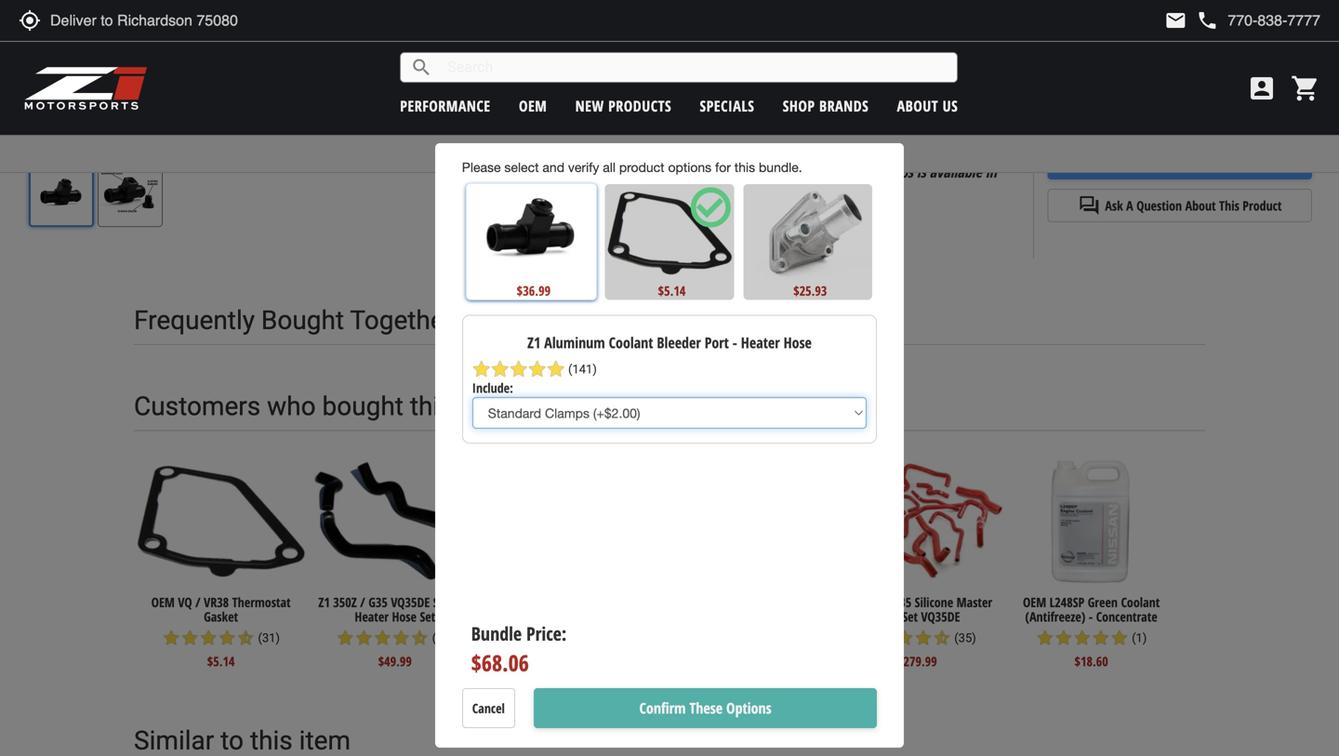 Task type: describe. For each thing, give the bounding box(es) containing it.
brands
[[820, 96, 869, 116]]

bleedings
[[886, 28, 951, 45]]

- for (antifreeze)
[[1089, 608, 1093, 626]]

coolant inside coolant temperature sensor adapter / bleeder port - heater hose easy installation of sending units for aftermarket gauges!
[[541, 109, 586, 129]]

specials link
[[700, 96, 755, 116]]

this inside question_answer ask a question about this product
[[1220, 197, 1240, 215]]

1 vertical spatial or
[[807, 214, 818, 232]]

product inside your choice of two additional standard worm clamps or spring clamps is available in the product options.
[[527, 183, 572, 203]]

oem for oem l248sp green coolant (antifreeze) - concentrate star star star star star (1) $18.60
[[1023, 594, 1047, 611]]

question
[[1137, 197, 1182, 215]]

customers who bought this item also purchased ...
[[134, 391, 721, 422]]

$5.14 inside oem vq / vr38 thermostat gasket star star star star star_half (31) $5.14
[[207, 653, 235, 670]]

products
[[608, 96, 672, 116]]

set inside z1 350z / g35 vq35de silicone heater hose set star star star star star_half (24) $49.99
[[420, 608, 436, 626]]

promotions
[[821, 214, 881, 232]]

/ for star_half
[[884, 594, 889, 611]]

oem vq / vr38 thermostat gasket star star star star star_half (31) $5.14
[[151, 594, 291, 670]]

$34.99
[[1085, 44, 1143, 74]]

oem for oem vq / vr38 thermostat gasket star star star star star_half (31) $5.14
[[151, 594, 175, 611]]

$279.99
[[898, 653, 937, 670]]

any
[[679, 214, 698, 232]]

mail phone
[[1165, 9, 1219, 32]]

confirm these options
[[640, 698, 772, 718]]

green
[[1088, 594, 1118, 611]]

master
[[957, 594, 993, 611]]

frequently bought together
[[134, 305, 453, 336]]

star star star star
[[510, 629, 585, 647]]

gasket
[[204, 608, 238, 626]]

in
[[986, 162, 997, 182]]

star_half inside oem vq / vr38 thermostat gasket star star star star star_half (31) $5.14
[[236, 629, 255, 647]]

oem link
[[519, 96, 547, 116]]

standard inside your choice of two additional standard worm clamps or spring clamps is available in the product options.
[[679, 162, 731, 182]]

/ inside coolant temperature sensor adapter / bleeder port - heater hose easy installation of sending units for aftermarket gauges!
[[760, 109, 766, 129]]

does
[[576, 214, 600, 232]]

ship.
[[1154, 15, 1182, 35]]

shopping_cart
[[1291, 73, 1321, 103]]

ring
[[624, 7, 654, 24]]

a
[[1127, 197, 1134, 215]]

account_box
[[1247, 73, 1277, 103]]

1 horizontal spatial product
[[619, 160, 665, 175]]

messy
[[719, 7, 762, 24]]

$25.93
[[794, 282, 827, 299]]

bundle
[[471, 621, 522, 647]]

cancel
[[472, 700, 505, 717]]

price:
[[527, 621, 567, 647]]

standard o-ring seal: no messy thread sealant needed! the z1 coolant bleeder uses a standard o-ring so repeated bleedings are a breeze!
[[541, 7, 987, 66]]

(1)
[[1132, 631, 1147, 645]]

bundle.
[[759, 160, 802, 175]]

your choice of two additional standard worm clamps or spring clamps is available in the product options.
[[504, 162, 997, 203]]

units
[[725, 132, 756, 150]]

o-
[[606, 7, 624, 24]]

coolant temperature sensor adapter / bleeder port - heater hose easy installation of sending units for aftermarket gauges!
[[541, 109, 925, 150]]

vq
[[178, 594, 192, 611]]

g35 for star
[[369, 594, 388, 611]]

$49.99
[[378, 653, 412, 670]]

bought
[[261, 305, 344, 336]]

1 *** from the left
[[504, 214, 522, 232]]

z1 for port
[[528, 333, 541, 353]]

my_location
[[19, 9, 41, 32]]

hose inside coolant temperature sensor adapter / bleeder port - heater hose easy installation of sending units for aftermarket gauges!
[[897, 109, 925, 129]]

2 a from the left
[[979, 28, 987, 45]]

coolant inside oem l248sp green coolant (antifreeze) - concentrate star star star star star (1) $18.60
[[1121, 594, 1160, 611]]

thread
[[766, 7, 808, 24]]

cancel button
[[462, 688, 515, 728]]

z1 inside standard o-ring seal: no messy thread sealant needed! the z1 coolant bleeder uses a standard o-ring so repeated bleedings are a breeze!
[[951, 7, 968, 24]]

installation
[[577, 132, 647, 150]]

1 clamps from the left
[[773, 162, 814, 182]]

currently
[[568, 145, 631, 163]]

oem l248sp green coolant (antifreeze) - concentrate star star star star star (1) $18.60
[[1023, 594, 1160, 670]]

temperature
[[590, 109, 664, 129]]

aftermarket
[[783, 132, 858, 150]]

(change
[[751, 145, 794, 163]]

0 vertical spatial about
[[897, 96, 939, 116]]

qualify
[[623, 214, 658, 232]]

breeze!
[[541, 49, 590, 66]]

star_half inside z1 350z / g35 silicone master hose set vq35de star star star_half (35) $279.99
[[933, 629, 952, 647]]

easy
[[541, 132, 573, 150]]

your
[[504, 162, 531, 182]]

verify
[[568, 160, 599, 175]]

no
[[695, 7, 715, 24]]

z1 350z / g35 silicone master hose set vq35de star star star_half (35) $279.99
[[842, 594, 993, 670]]

/ for (31)
[[195, 594, 201, 611]]

not
[[603, 214, 620, 232]]

coolant
[[541, 28, 591, 45]]

also
[[504, 78, 529, 98]]

hose inside z1 350z / g35 vq35de silicone heater hose set star star star star star_half (24) $49.99
[[392, 608, 417, 626]]

...
[[700, 391, 721, 422]]

0 horizontal spatial item
[[459, 391, 511, 422]]

repeated
[[823, 28, 882, 45]]

shopping:
[[635, 145, 704, 163]]

(35)
[[955, 631, 977, 645]]

standard inside standard o-ring seal: no messy thread sealant needed! the z1 coolant bleeder uses a standard o-ring so repeated bleedings are a breeze!
[[696, 28, 755, 45]]

concentrate
[[1096, 608, 1158, 626]]

z1 motorsports logo image
[[23, 65, 148, 112]]

g35 for star_half
[[893, 594, 912, 611]]

$36.99
[[517, 282, 551, 300]]

together
[[350, 305, 453, 336]]

to
[[1138, 15, 1150, 35]]

options
[[668, 160, 712, 175]]

phone
[[1197, 9, 1219, 32]]

o-
[[759, 28, 774, 45]]

shop brands link
[[783, 96, 869, 116]]

coolant inside z1 aluminum coolant bleeder port - heater hose star star star star star (141)
[[609, 333, 653, 353]]

silicone inside z1 350z / g35 vq35de silicone heater hose set star star star star star_half (24) $49.99
[[433, 594, 472, 611]]

350z for $279.99
[[857, 594, 881, 611]]

ready
[[1102, 15, 1134, 35]]



Task type: vqa. For each thing, say whether or not it's contained in the screenshot.
top Coolant
yes



Task type: locate. For each thing, give the bounding box(es) containing it.
0 vertical spatial product
[[619, 160, 665, 175]]

adapter
[[710, 109, 756, 129]]

new
[[575, 96, 604, 116]]

mail link
[[1165, 9, 1187, 32]]

sealant
[[812, 7, 860, 24]]

2 horizontal spatial oem
[[1023, 594, 1047, 611]]

2 set from the left
[[903, 608, 918, 626]]

0 horizontal spatial star_half
[[236, 629, 255, 647]]

0 vertical spatial $5.14
[[658, 282, 686, 299]]

oem for oem
[[519, 96, 547, 116]]

model)
[[797, 145, 835, 163]]

1 horizontal spatial bleeder
[[770, 109, 814, 129]]

0 horizontal spatial heater
[[355, 608, 389, 626]]

additional inside your choice of two additional standard worm clamps or spring clamps is available in the product options.
[[617, 162, 676, 182]]

star
[[472, 360, 491, 379], [491, 360, 510, 379], [510, 360, 528, 379], [528, 360, 547, 379], [547, 360, 565, 379], [162, 629, 181, 647], [181, 629, 199, 647], [199, 629, 218, 647], [218, 629, 236, 647], [336, 629, 355, 647], [355, 629, 373, 647], [373, 629, 392, 647], [392, 629, 411, 647], [510, 629, 529, 647], [529, 629, 548, 647], [548, 629, 566, 647], [566, 629, 585, 647], [896, 629, 914, 647], [914, 629, 933, 647], [1036, 629, 1055, 647], [1055, 629, 1073, 647], [1073, 629, 1092, 647], [1092, 629, 1111, 647], [1111, 629, 1129, 647]]

hose up the gauges!
[[897, 109, 925, 129]]

of inside coolant temperature sensor adapter / bleeder port - heater hose easy installation of sending units for aftermarket gauges!
[[651, 132, 664, 150]]

silicone left master
[[915, 594, 954, 611]]

vq35de inside z1 350z / g35 vq35de silicone heater hose set star star star star star_half (24) $49.99
[[391, 594, 430, 611]]

1 a from the left
[[684, 28, 692, 45]]

1 vertical spatial standard
[[679, 162, 731, 182]]

1 horizontal spatial silicone
[[915, 594, 954, 611]]

oem inside oem vq / vr38 thermostat gasket star star star star star_half (31) $5.14
[[151, 594, 175, 611]]

silicone up (24)
[[433, 594, 472, 611]]

standard
[[541, 7, 602, 24]]

z1 for silicone
[[842, 594, 854, 611]]

coolant
[[541, 109, 586, 129], [609, 333, 653, 353], [1121, 594, 1160, 611]]

2 clamps from the left
[[873, 162, 913, 182]]

port inside coolant temperature sensor adapter / bleeder port - heater hose easy installation of sending units for aftermarket gauges!
[[818, 109, 842, 129]]

bleeder up ...
[[657, 333, 701, 353]]

about us link
[[897, 96, 958, 116]]

a right are
[[979, 28, 987, 45]]

heater inside z1 350z / g35 vq35de silicone heater hose set star star star star star_half (24) $49.99
[[355, 608, 389, 626]]

2 horizontal spatial heater
[[854, 109, 893, 129]]

port up aftermarket
[[818, 109, 842, 129]]

1 vertical spatial -
[[733, 333, 738, 353]]

of inside your choice of two additional standard worm clamps or spring clamps is available in the product options.
[[574, 162, 586, 182]]

this left does
[[526, 214, 546, 232]]

0 horizontal spatial product
[[527, 183, 572, 203]]

1 horizontal spatial oem
[[519, 96, 547, 116]]

set up $279.99 at the bottom right
[[903, 608, 918, 626]]

(change model) link
[[751, 145, 835, 163]]

- inside oem l248sp green coolant (antifreeze) - concentrate star star star star star (1) $18.60
[[1089, 608, 1093, 626]]

/ inside z1 350z / g35 vq35de silicone heater hose set star star star star star_half (24) $49.99
[[360, 594, 365, 611]]

1 horizontal spatial 350z
[[708, 145, 744, 163]]

0 horizontal spatial port
[[705, 333, 729, 353]]

or left spring
[[817, 162, 830, 182]]

0 horizontal spatial $5.14
[[207, 653, 235, 670]]

1 horizontal spatial set
[[903, 608, 918, 626]]

0 horizontal spatial vq35de
[[391, 594, 430, 611]]

1 vertical spatial heater
[[741, 333, 780, 353]]

or inside your choice of two additional standard worm clamps or spring clamps is available in the product options.
[[817, 162, 830, 182]]

(31)
[[258, 631, 280, 645]]

g35 up $279.99 at the bottom right
[[893, 594, 912, 611]]

2 horizontal spatial -
[[1089, 608, 1093, 626]]

(antifreeze)
[[1026, 608, 1086, 626]]

standard down sending
[[679, 162, 731, 182]]

g35 up $49.99
[[369, 594, 388, 611]]

this down units
[[735, 160, 755, 175]]

item left also
[[459, 391, 511, 422]]

bought
[[322, 391, 404, 422]]

star_half left (24)
[[411, 629, 429, 647]]

2 vertical spatial -
[[1089, 608, 1093, 626]]

performance link
[[400, 96, 491, 116]]

bleeder inside coolant temperature sensor adapter / bleeder port - heater hose easy installation of sending units for aftermarket gauges!
[[770, 109, 814, 129]]

clamps left is
[[873, 162, 913, 182]]

and
[[543, 160, 565, 175]]

0 vertical spatial for
[[761, 132, 778, 150]]

a right uses
[[684, 28, 692, 45]]

2 star_half from the left
[[411, 629, 429, 647]]

0 vertical spatial item
[[549, 214, 573, 232]]

1 horizontal spatial about
[[1186, 197, 1216, 215]]

for left worm on the top
[[715, 160, 731, 175]]

1 vertical spatial coolant
[[609, 333, 653, 353]]

oem left vq
[[151, 594, 175, 611]]

this left product
[[1220, 197, 1240, 215]]

sensor
[[668, 109, 706, 129]]

bleeder inside z1 aluminum coolant bleeder port - heater hose star star star star star (141)
[[657, 333, 701, 353]]

port up ...
[[705, 333, 729, 353]]

0 horizontal spatial this
[[410, 391, 453, 422]]

0 horizontal spatial for
[[662, 214, 676, 232]]

who
[[267, 391, 316, 422]]

choice
[[534, 162, 571, 182]]

(24)
[[432, 631, 454, 645]]

shopping_cart link
[[1287, 73, 1321, 103]]

1 set from the left
[[420, 608, 436, 626]]

oem up easy
[[519, 96, 547, 116]]

heater inside coolant temperature sensor adapter / bleeder port - heater hose easy installation of sending units for aftermarket gauges!
[[854, 109, 893, 129]]

0 horizontal spatial 350z
[[333, 594, 357, 611]]

set up (24)
[[420, 608, 436, 626]]

1 horizontal spatial port
[[818, 109, 842, 129]]

$68.06
[[471, 648, 529, 678]]

heater inside z1 aluminum coolant bleeder port - heater hose star star star star star (141)
[[741, 333, 780, 353]]

coolant temperature sensor adapter / bleeder port - heater hose link
[[541, 109, 925, 129]]

3 star_half from the left
[[933, 629, 952, 647]]

hose
[[897, 109, 925, 129], [784, 333, 812, 353], [392, 608, 417, 626], [875, 608, 899, 626]]

1 star_half from the left
[[236, 629, 255, 647]]

1 horizontal spatial clamps
[[873, 162, 913, 182]]

0 horizontal spatial coolant
[[541, 109, 586, 129]]

customers
[[134, 391, 261, 422]]

vq35de up $49.99
[[391, 594, 430, 611]]

0 horizontal spatial g35
[[369, 594, 388, 611]]

0 horizontal spatial clamps
[[773, 162, 814, 182]]

2 horizontal spatial 350z
[[857, 594, 881, 611]]

vq35de inside z1 350z / g35 silicone master hose set vq35de star star star_half (35) $279.99
[[921, 608, 960, 626]]

gauges!
[[862, 132, 914, 150]]

0 vertical spatial heater
[[854, 109, 893, 129]]

performance
[[400, 96, 491, 116]]

heater for silicone
[[355, 608, 389, 626]]

1 horizontal spatial a
[[979, 28, 987, 45]]

star_half inside z1 350z / g35 vq35de silicone heater hose set star star star star star_half (24) $49.99
[[411, 629, 429, 647]]

available
[[930, 162, 982, 182]]

0 horizontal spatial this
[[526, 214, 546, 232]]

hose inside z1 350z / g35 silicone master hose set vq35de star star star_half (35) $279.99
[[875, 608, 899, 626]]

0 horizontal spatial of
[[574, 162, 586, 182]]

0 vertical spatial this
[[735, 160, 755, 175]]

$5.14 down the any
[[658, 282, 686, 299]]

2 g35 from the left
[[893, 594, 912, 611]]

2 horizontal spatial for
[[761, 132, 778, 150]]

1 vertical spatial about
[[1186, 197, 1216, 215]]

z1 inside z1 350z / g35 vq35de silicone heater hose set star star star star star_half (24) $49.99
[[318, 594, 330, 611]]

select
[[505, 160, 539, 175]]

shop brands
[[783, 96, 869, 116]]

2 horizontal spatial coolant
[[1121, 594, 1160, 611]]

product
[[619, 160, 665, 175], [527, 183, 572, 203]]

us
[[943, 96, 958, 116]]

(141)
[[568, 362, 597, 376]]

z1 inside z1 350z / g35 silicone master hose set vq35de star star star_half (35) $279.99
[[842, 594, 854, 611]]

1 vertical spatial item
[[459, 391, 511, 422]]

1 horizontal spatial $5.14
[[658, 282, 686, 299]]

1 horizontal spatial of
[[651, 132, 664, 150]]

*** this item does not qualify for any additional discounts or promotions ***
[[504, 214, 902, 232]]

also available:
[[504, 78, 590, 98]]

worm
[[735, 162, 769, 182]]

new products link
[[575, 96, 672, 116]]

these
[[690, 698, 723, 718]]

1 horizontal spatial heater
[[741, 333, 780, 353]]

1 horizontal spatial this
[[1220, 197, 1240, 215]]

0 vertical spatial of
[[651, 132, 664, 150]]

1 vertical spatial for
[[715, 160, 731, 175]]

/ inside oem vq / vr38 thermostat gasket star star star star star_half (31) $5.14
[[195, 594, 201, 611]]

item
[[549, 214, 573, 232], [459, 391, 511, 422]]

350z inside z1 350z / g35 silicone master hose set vq35de star star star_half (35) $279.99
[[857, 594, 881, 611]]

standard down messy
[[696, 28, 755, 45]]

2 horizontal spatial star_half
[[933, 629, 952, 647]]

350z for star_half
[[333, 594, 357, 611]]

$5.14 down gasket
[[207, 653, 235, 670]]

additional right the any
[[701, 214, 753, 232]]

hose down "$25.93" at the right
[[784, 333, 812, 353]]

phone link
[[1197, 9, 1321, 32]]

additional
[[617, 162, 676, 182], [701, 214, 753, 232]]

- inside z1 aluminum coolant bleeder port - heater hose star star star star star (141)
[[733, 333, 738, 353]]

1 g35 from the left
[[369, 594, 388, 611]]

0 vertical spatial standard
[[696, 28, 755, 45]]

1 horizontal spatial coolant
[[609, 333, 653, 353]]

or right discounts
[[807, 214, 818, 232]]

1 horizontal spatial additional
[[701, 214, 753, 232]]

available:
[[532, 78, 590, 98]]

options
[[727, 698, 772, 718]]

g35 inside z1 350z / g35 vq35de silicone heater hose set star star star star star_half (24) $49.99
[[369, 594, 388, 611]]

in stock, ready to ship. help
[[1048, 13, 1206, 35]]

two
[[590, 162, 613, 182]]

0 horizontal spatial set
[[420, 608, 436, 626]]

silicone
[[433, 594, 472, 611], [915, 594, 954, 611]]

z1 aluminum coolant bleeder port - heater hose star star star star star (141)
[[472, 333, 812, 379]]

1 horizontal spatial ***
[[884, 214, 902, 232]]

about left us
[[897, 96, 939, 116]]

z1 inside z1 aluminum coolant bleeder port - heater hose star star star star star (141)
[[528, 333, 541, 353]]

*** down 'the'
[[504, 214, 522, 232]]

options.
[[576, 183, 623, 203]]

1 horizontal spatial star_half
[[411, 629, 429, 647]]

0 vertical spatial bleeder
[[770, 109, 814, 129]]

uses
[[649, 28, 680, 45]]

for inside coolant temperature sensor adapter / bleeder port - heater hose easy installation of sending units for aftermarket gauges!
[[761, 132, 778, 150]]

clamps down aftermarket
[[773, 162, 814, 182]]

product right 'all'
[[619, 160, 665, 175]]

a
[[684, 28, 692, 45], [979, 28, 987, 45]]

1 vertical spatial bleeder
[[657, 333, 701, 353]]

silicone inside z1 350z / g35 silicone master hose set vq35de star star star_half (35) $279.99
[[915, 594, 954, 611]]

hose up $279.99 at the bottom right
[[875, 608, 899, 626]]

0 vertical spatial port
[[818, 109, 842, 129]]

1 horizontal spatial vq35de
[[921, 608, 960, 626]]

additional right 'all'
[[617, 162, 676, 182]]

1 horizontal spatial this
[[735, 160, 755, 175]]

0 horizontal spatial oem
[[151, 594, 175, 611]]

g35 inside z1 350z / g35 silicone master hose set vq35de star star star_half (35) $279.99
[[893, 594, 912, 611]]

so
[[803, 28, 819, 45]]

1 vertical spatial $5.14
[[207, 653, 235, 670]]

2 vertical spatial heater
[[355, 608, 389, 626]]

1 vertical spatial additional
[[701, 214, 753, 232]]

needed!
[[864, 7, 918, 24]]

for up the bundle.
[[761, 132, 778, 150]]

coolant right aluminum
[[609, 333, 653, 353]]

bundle price: $68.06
[[471, 621, 567, 678]]

1 horizontal spatial g35
[[893, 594, 912, 611]]

2 silicone from the left
[[915, 594, 954, 611]]

1 vertical spatial product
[[527, 183, 572, 203]]

item left does
[[549, 214, 573, 232]]

oem
[[519, 96, 547, 116], [151, 594, 175, 611], [1023, 594, 1047, 611]]

- inside coolant temperature sensor adapter / bleeder port - heater hose easy installation of sending units for aftermarket gauges!
[[846, 109, 850, 129]]

0 horizontal spatial about
[[897, 96, 939, 116]]

of up please select and verify all product options for this bundle.
[[651, 132, 664, 150]]

mail
[[1165, 9, 1187, 32]]

coolant up (1)
[[1121, 594, 1160, 611]]

0 vertical spatial or
[[817, 162, 830, 182]]

standard
[[696, 28, 755, 45], [679, 162, 731, 182]]

of left two
[[574, 162, 586, 182]]

product down 'choice'
[[527, 183, 572, 203]]

1 horizontal spatial for
[[715, 160, 731, 175]]

this
[[1220, 197, 1240, 215], [526, 214, 546, 232]]

spring
[[833, 162, 869, 182]]

1 horizontal spatial -
[[846, 109, 850, 129]]

Search search field
[[433, 53, 957, 82]]

about
[[897, 96, 939, 116], [1186, 197, 1216, 215]]

vq35de up (35)
[[921, 608, 960, 626]]

hose inside z1 aluminum coolant bleeder port - heater hose star star star star star (141)
[[784, 333, 812, 353]]

0 vertical spatial -
[[846, 109, 850, 129]]

350z inside z1 350z / g35 vq35de silicone heater hose set star star star star star_half (24) $49.99
[[333, 594, 357, 611]]

/ for star
[[360, 594, 365, 611]]

2 vertical spatial coolant
[[1121, 594, 1160, 611]]

*** right promotions
[[884, 214, 902, 232]]

0 horizontal spatial ***
[[504, 214, 522, 232]]

for left the any
[[662, 214, 676, 232]]

0 vertical spatial coolant
[[541, 109, 586, 129]]

star_half left "(31)"
[[236, 629, 255, 647]]

bleeder up (change model) link
[[770, 109, 814, 129]]

about right question
[[1186, 197, 1216, 215]]

port inside z1 aluminum coolant bleeder port - heater hose star star star star star (141)
[[705, 333, 729, 353]]

/ inside z1 350z / g35 silicone master hose set vq35de star star star_half (35) $279.99
[[884, 594, 889, 611]]

set
[[420, 608, 436, 626], [903, 608, 918, 626]]

the
[[504, 183, 523, 203]]

bleeder
[[770, 109, 814, 129], [657, 333, 701, 353]]

account_box link
[[1243, 73, 1282, 103]]

seal:
[[658, 7, 691, 24]]

1 vertical spatial of
[[574, 162, 586, 182]]

please select and verify all product options for this bundle.
[[462, 160, 802, 175]]

hose up $49.99
[[392, 608, 417, 626]]

star_half left (35)
[[933, 629, 952, 647]]

0 horizontal spatial additional
[[617, 162, 676, 182]]

1 horizontal spatial item
[[549, 214, 573, 232]]

purchased
[[572, 391, 694, 422]]

oem left l248sp
[[1023, 594, 1047, 611]]

aluminum
[[544, 333, 605, 353]]

0 horizontal spatial silicone
[[433, 594, 472, 611]]

0 vertical spatial additional
[[617, 162, 676, 182]]

bleeder
[[595, 28, 645, 45]]

1 vertical spatial this
[[410, 391, 453, 422]]

confirm
[[640, 698, 686, 718]]

heater for -
[[741, 333, 780, 353]]

new products
[[575, 96, 672, 116]]

2 *** from the left
[[884, 214, 902, 232]]

0 horizontal spatial bleeder
[[657, 333, 701, 353]]

discounts
[[756, 214, 804, 232]]

z1 for vq35de
[[318, 594, 330, 611]]

- for port
[[733, 333, 738, 353]]

about inside question_answer ask a question about this product
[[1186, 197, 1216, 215]]

set inside z1 350z / g35 silicone master hose set vq35de star star star_half (35) $279.99
[[903, 608, 918, 626]]

sending
[[668, 132, 721, 150]]

0 horizontal spatial -
[[733, 333, 738, 353]]

z1
[[951, 7, 968, 24], [528, 333, 541, 353], [318, 594, 330, 611], [842, 594, 854, 611]]

oem inside oem l248sp green coolant (antifreeze) - concentrate star star star star star (1) $18.60
[[1023, 594, 1047, 611]]

question_answer ask a question about this product
[[1079, 195, 1282, 217]]

please
[[462, 160, 501, 175]]

this left include:
[[410, 391, 453, 422]]

1 vertical spatial port
[[705, 333, 729, 353]]

coolant up easy
[[541, 109, 586, 129]]

0 horizontal spatial a
[[684, 28, 692, 45]]

1 silicone from the left
[[433, 594, 472, 611]]

2 vertical spatial for
[[662, 214, 676, 232]]



